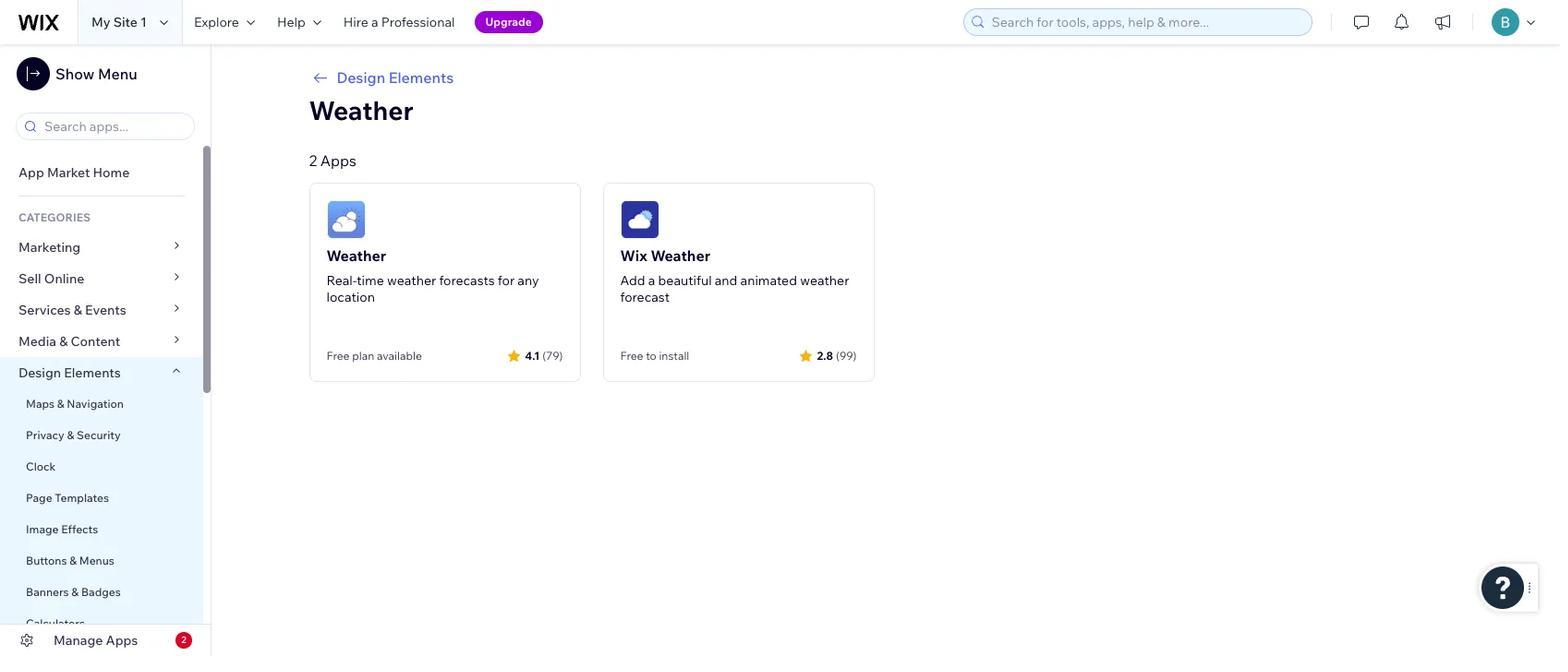 Task type: describe. For each thing, give the bounding box(es) containing it.
weather logo image
[[327, 200, 365, 239]]

apps for manage apps
[[106, 633, 138, 649]]

app market home link
[[0, 157, 203, 188]]

calculators
[[26, 617, 85, 631]]

banners & badges
[[26, 586, 121, 600]]

weather inside 'weather real-time weather forecasts for any location'
[[387, 273, 436, 289]]

media & content
[[18, 333, 120, 350]]

weather real-time weather forecasts for any location
[[327, 247, 539, 306]]

sell online
[[18, 271, 84, 287]]

weather inside wix weather add a beautiful and animated weather forecast
[[651, 247, 711, 265]]

manage
[[54, 633, 103, 649]]

0 vertical spatial design
[[337, 68, 385, 87]]

Search for tools, apps, help & more... field
[[986, 9, 1306, 35]]

banners & badges link
[[0, 577, 203, 609]]

2 for 2
[[181, 635, 186, 647]]

maps & navigation
[[26, 397, 124, 411]]

a inside wix weather add a beautiful and animated weather forecast
[[648, 273, 655, 289]]

privacy & security
[[26, 429, 121, 442]]

wix weather logo image
[[620, 200, 659, 239]]

hire a professional
[[343, 14, 455, 30]]

& for content
[[59, 333, 68, 350]]

buttons & menus link
[[0, 546, 203, 577]]

image effects
[[26, 523, 98, 537]]

buttons & menus
[[26, 554, 114, 568]]

privacy
[[26, 429, 64, 442]]

time
[[357, 273, 384, 289]]

and
[[715, 273, 738, 289]]

media
[[18, 333, 56, 350]]

online
[[44, 271, 84, 287]]

& for security
[[67, 429, 74, 442]]

menus
[[79, 554, 114, 568]]

forecasts
[[439, 273, 495, 289]]

2 for 2 apps
[[309, 151, 317, 170]]

any
[[518, 273, 539, 289]]

categories
[[18, 211, 91, 224]]

install
[[659, 349, 689, 363]]

explore
[[194, 14, 239, 30]]

effects
[[61, 523, 98, 537]]

services & events
[[18, 302, 126, 319]]

media & content link
[[0, 326, 203, 357]]

wix
[[620, 247, 647, 265]]

1 vertical spatial design elements link
[[0, 357, 203, 389]]

sidebar element
[[0, 44, 212, 657]]

apps for 2 apps
[[320, 151, 357, 170]]

banners
[[26, 586, 69, 600]]

to
[[646, 349, 657, 363]]

manage apps
[[54, 633, 138, 649]]

image
[[26, 523, 59, 537]]

& for navigation
[[57, 397, 64, 411]]

page templates
[[26, 491, 111, 505]]

weather for weather
[[309, 94, 414, 127]]

2.8 (99)
[[817, 349, 857, 363]]

1
[[140, 14, 147, 30]]

calculators link
[[0, 609, 203, 640]]

beautiful
[[658, 273, 712, 289]]

buttons
[[26, 554, 67, 568]]

& for menus
[[69, 554, 77, 568]]

free to install
[[620, 349, 689, 363]]

0 vertical spatial design elements link
[[309, 67, 1462, 89]]

(99)
[[836, 349, 857, 363]]

sell online link
[[0, 263, 203, 295]]

show menu button
[[17, 57, 137, 91]]

app market home
[[18, 164, 130, 181]]

templates
[[55, 491, 109, 505]]

services & events link
[[0, 295, 203, 326]]

badges
[[81, 586, 121, 600]]

services
[[18, 302, 71, 319]]

home
[[93, 164, 130, 181]]

weather for weather real-time weather forecasts for any location
[[327, 247, 386, 265]]

2 apps
[[309, 151, 357, 170]]



Task type: locate. For each thing, give the bounding box(es) containing it.
content
[[71, 333, 120, 350]]

free left plan
[[327, 349, 350, 363]]

my site 1
[[91, 14, 147, 30]]

help
[[277, 14, 306, 30]]

upgrade button
[[474, 11, 543, 33]]

sell
[[18, 271, 41, 287]]

real-
[[327, 273, 357, 289]]

1 vertical spatial elements
[[64, 365, 121, 382]]

0 horizontal spatial design elements
[[18, 365, 121, 382]]

elements
[[389, 68, 454, 87], [64, 365, 121, 382]]

1 vertical spatial design elements
[[18, 365, 121, 382]]

image effects link
[[0, 515, 203, 546]]

weather inside 'weather real-time weather forecasts for any location'
[[327, 247, 386, 265]]

add
[[620, 273, 645, 289]]

0 horizontal spatial design
[[18, 365, 61, 382]]

1 horizontal spatial design
[[337, 68, 385, 87]]

4.1 (79)
[[525, 349, 563, 363]]

0 horizontal spatial free
[[327, 349, 350, 363]]

site
[[113, 14, 138, 30]]

2 inside sidebar element
[[181, 635, 186, 647]]

marketing
[[18, 239, 81, 256]]

1 vertical spatial 2
[[181, 635, 186, 647]]

weather inside wix weather add a beautiful and animated weather forecast
[[800, 273, 849, 289]]

apps
[[320, 151, 357, 170], [106, 633, 138, 649]]

weather right animated
[[800, 273, 849, 289]]

0 vertical spatial elements
[[389, 68, 454, 87]]

for
[[498, 273, 515, 289]]

free for real-
[[327, 349, 350, 363]]

app
[[18, 164, 44, 181]]

design elements down hire a professional 'link'
[[337, 68, 454, 87]]

design inside sidebar element
[[18, 365, 61, 382]]

& left menus
[[69, 554, 77, 568]]

security
[[77, 429, 121, 442]]

clock link
[[0, 452, 203, 483]]

1 horizontal spatial apps
[[320, 151, 357, 170]]

free plan available
[[327, 349, 422, 363]]

0 vertical spatial apps
[[320, 151, 357, 170]]

location
[[327, 289, 375, 306]]

page
[[26, 491, 52, 505]]

4.1
[[525, 349, 540, 363]]

0 horizontal spatial 2
[[181, 635, 186, 647]]

2.8
[[817, 349, 833, 363]]

help button
[[266, 0, 332, 44]]

& left events at the top of page
[[74, 302, 82, 319]]

& inside "link"
[[74, 302, 82, 319]]

weather right time at left top
[[387, 273, 436, 289]]

0 vertical spatial design elements
[[337, 68, 454, 87]]

maps & navigation link
[[0, 389, 203, 420]]

1 horizontal spatial design elements
[[337, 68, 454, 87]]

0 vertical spatial 2
[[309, 151, 317, 170]]

2
[[309, 151, 317, 170], [181, 635, 186, 647]]

0 horizontal spatial a
[[371, 14, 378, 30]]

elements inside sidebar element
[[64, 365, 121, 382]]

free left to on the left bottom of the page
[[620, 349, 643, 363]]

0 horizontal spatial elements
[[64, 365, 121, 382]]

a
[[371, 14, 378, 30], [648, 273, 655, 289]]

1 vertical spatial apps
[[106, 633, 138, 649]]

show menu
[[55, 65, 137, 83]]

(79)
[[543, 349, 563, 363]]

1 horizontal spatial elements
[[389, 68, 454, 87]]

& left badges
[[71, 586, 79, 600]]

design up maps
[[18, 365, 61, 382]]

0 vertical spatial a
[[371, 14, 378, 30]]

1 vertical spatial design
[[18, 365, 61, 382]]

1 vertical spatial a
[[648, 273, 655, 289]]

maps
[[26, 397, 55, 411]]

a inside 'link'
[[371, 14, 378, 30]]

professional
[[381, 14, 455, 30]]

privacy & security link
[[0, 420, 203, 452]]

&
[[74, 302, 82, 319], [59, 333, 68, 350], [57, 397, 64, 411], [67, 429, 74, 442], [69, 554, 77, 568], [71, 586, 79, 600]]

wix weather add a beautiful and animated weather forecast
[[620, 247, 849, 306]]

page templates link
[[0, 483, 203, 515]]

a right add
[[648, 273, 655, 289]]

& for events
[[74, 302, 82, 319]]

clock
[[26, 460, 56, 474]]

& for badges
[[71, 586, 79, 600]]

available
[[377, 349, 422, 363]]

design elements link
[[309, 67, 1462, 89], [0, 357, 203, 389]]

weather
[[387, 273, 436, 289], [800, 273, 849, 289]]

elements down professional
[[389, 68, 454, 87]]

0 horizontal spatial design elements link
[[0, 357, 203, 389]]

hire a professional link
[[332, 0, 466, 44]]

upgrade
[[485, 15, 532, 29]]

design
[[337, 68, 385, 87], [18, 365, 61, 382]]

a right hire
[[371, 14, 378, 30]]

apps up weather logo
[[320, 151, 357, 170]]

free for weather
[[620, 349, 643, 363]]

events
[[85, 302, 126, 319]]

1 free from the left
[[327, 349, 350, 363]]

2 free from the left
[[620, 349, 643, 363]]

marketing link
[[0, 232, 203, 263]]

navigation
[[67, 397, 124, 411]]

& right privacy
[[67, 429, 74, 442]]

& right maps
[[57, 397, 64, 411]]

1 horizontal spatial 2
[[309, 151, 317, 170]]

design elements inside sidebar element
[[18, 365, 121, 382]]

weather
[[309, 94, 414, 127], [327, 247, 386, 265], [651, 247, 711, 265]]

elements up navigation
[[64, 365, 121, 382]]

hire
[[343, 14, 368, 30]]

menu
[[98, 65, 137, 83]]

market
[[47, 164, 90, 181]]

design elements up maps & navigation
[[18, 365, 121, 382]]

1 weather from the left
[[387, 273, 436, 289]]

1 horizontal spatial free
[[620, 349, 643, 363]]

& right media
[[59, 333, 68, 350]]

weather up time at left top
[[327, 247, 386, 265]]

1 horizontal spatial weather
[[800, 273, 849, 289]]

plan
[[352, 349, 374, 363]]

1 horizontal spatial a
[[648, 273, 655, 289]]

weather up the 2 apps
[[309, 94, 414, 127]]

apps right manage
[[106, 633, 138, 649]]

animated
[[740, 273, 797, 289]]

design elements
[[337, 68, 454, 87], [18, 365, 121, 382]]

forecast
[[620, 289, 670, 306]]

design down hire
[[337, 68, 385, 87]]

show
[[55, 65, 95, 83]]

0 horizontal spatial apps
[[106, 633, 138, 649]]

Search apps... field
[[39, 114, 188, 139]]

1 horizontal spatial design elements link
[[309, 67, 1462, 89]]

weather up beautiful
[[651, 247, 711, 265]]

0 horizontal spatial weather
[[387, 273, 436, 289]]

apps inside sidebar element
[[106, 633, 138, 649]]

2 weather from the left
[[800, 273, 849, 289]]

my
[[91, 14, 110, 30]]

free
[[327, 349, 350, 363], [620, 349, 643, 363]]



Task type: vqa. For each thing, say whether or not it's contained in the screenshot.
'to'
yes



